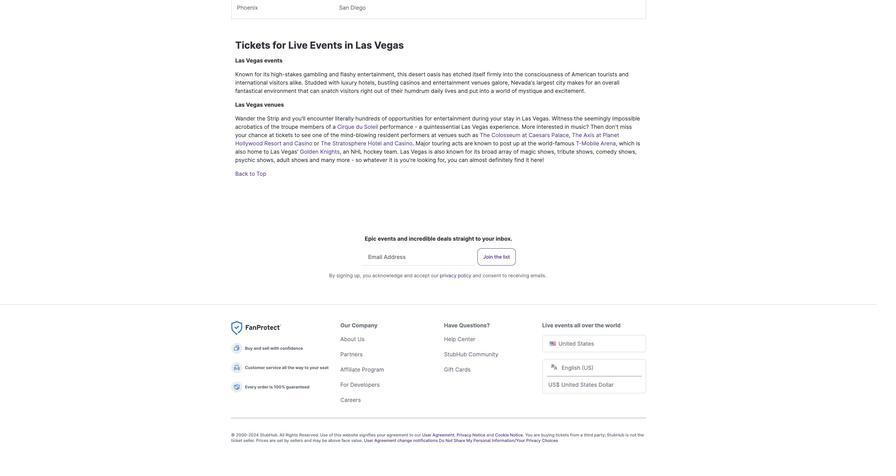 Task type: vqa. For each thing, say whether or not it's contained in the screenshot.
the set
yes



Task type: describe. For each thing, give the bounding box(es) containing it.
at up touring
[[432, 132, 437, 139]]

a inside . you are buying tickets from a third party; stubhub is not the ticket seller. prices are set by sellers and may be above face value.
[[581, 433, 583, 438]]

for up las vegas events
[[273, 39, 286, 51]]

in inside wander the strip and you'll encounter literally hundreds of opportunities for entertainment during your stay in las vegas. witness the seemingly impossible acrobatics of the troupe members of a
[[516, 115, 521, 122]]

1 vertical spatial user
[[364, 439, 374, 444]]

is down team.
[[394, 157, 398, 164]]

and down largest
[[544, 88, 554, 94]]

during
[[472, 115, 489, 122]]

events
[[310, 39, 343, 51]]

for down the american
[[586, 79, 593, 86]]

0 vertical spatial privacy
[[457, 433, 472, 438]]

a inside wander the strip and you'll encounter literally hundreds of opportunities for entertainment during your stay in las vegas. witness the seemingly impossible acrobatics of the troupe members of a
[[333, 124, 336, 130]]

to right consent
[[503, 273, 507, 279]]

to inside performance - a quintessential las vegas experience. more interested in music? then don't miss your chance at tickets to see one of the mind-blowing resident performers at venues such as
[[295, 132, 300, 139]]

its inside , an nhl hockey team. las vegas is also known for its broad array of magic shows, tribute shows, comedy shows, psychic shows, adult shows and many more - so whatever it is you're looking for, you can almost definitely find it here!
[[474, 148, 480, 155]]

1 horizontal spatial are
[[465, 140, 473, 147]]

1 vertical spatial united
[[562, 382, 579, 389]]

developers
[[351, 382, 380, 389]]

is up looking
[[429, 148, 433, 155]]

psychic
[[235, 157, 255, 164]]

such
[[459, 132, 471, 139]]

or
[[314, 140, 319, 147]]

las up "known"
[[235, 57, 245, 64]]

center
[[458, 336, 476, 343]]

your left seat
[[310, 366, 319, 371]]

casinos
[[400, 79, 420, 86]]

©
[[231, 433, 235, 438]]

knights
[[320, 148, 340, 155]]

vegas inside performance - a quintessential las vegas experience. more interested in music? then don't miss your chance at tickets to see one of the mind-blowing resident performers at venues such as
[[472, 124, 489, 130]]

questions?
[[459, 322, 490, 329]]

0 horizontal spatial agreement
[[375, 439, 397, 444]]

miss
[[620, 124, 632, 130]]

and left sell on the left
[[254, 346, 261, 351]]

for up international
[[255, 71, 262, 78]]

, inside , which is also home to las vegas'
[[616, 140, 618, 147]]

choices
[[542, 439, 558, 444]]

itself
[[473, 71, 486, 78]]

the up magic
[[528, 140, 537, 147]]

entertainment inside wander the strip and you'll encounter literally hundreds of opportunities for entertainment during your stay in las vegas. witness the seemingly impossible acrobatics of the troupe members of a
[[434, 115, 471, 122]]

vegas up entertainment,
[[374, 39, 404, 51]]

Email Address email field
[[363, 249, 475, 266]]

privacy inside button
[[527, 439, 541, 444]]

your inside performance - a quintessential las vegas experience. more interested in music? then don't miss your chance at tickets to see one of the mind-blowing resident performers at venues such as
[[235, 132, 247, 139]]

states inside button
[[578, 341, 594, 348]]

change
[[398, 439, 412, 444]]

witness
[[552, 115, 573, 122]]

to inside , which is also home to las vegas'
[[264, 148, 269, 155]]

help center
[[444, 336, 476, 343]]

mobile
[[582, 140, 599, 147]]

your right the signifies
[[377, 433, 386, 438]]

, which is also home to las vegas'
[[235, 140, 641, 155]]

shows, down mobile
[[576, 148, 595, 155]]

2 casino from the left
[[395, 140, 413, 147]]

performance - a quintessential las vegas experience. more interested in music? then don't miss your chance at tickets to see one of the mind-blowing resident performers at venues such as
[[235, 124, 632, 139]]

encounter
[[307, 115, 334, 122]]

makes
[[567, 79, 584, 86]]

tickets inside . you are buying tickets from a third party; stubhub is not the ticket seller. prices are set by sellers and may be above face value.
[[556, 433, 569, 438]]

by signing up, you acknowledge and accept our privacy policy and consent to receiving emails.
[[329, 273, 547, 279]]

for
[[341, 382, 349, 389]]

1 horizontal spatial agreement
[[433, 433, 455, 438]]

world inside known for its high-stakes gambling and flashy entertainment, this desert oasis has etched itself firmly into the consciousness of american tourists and international visitors alike. studded with luxury hotels, bustling casinos and entertainment venues galore, nevada's largest city makes for an overall fantastical environment that can snatch visitors right out of their humdrum daily lives and put into a world of mystique and excitement.
[[496, 88, 510, 94]]

user agreement link
[[422, 433, 455, 438]]

las inside , an nhl hockey team. las vegas is also known for its broad array of magic shows, tribute shows, comedy shows, psychic shows, adult shows and many more - so whatever it is you're looking for, you can almost definitely find it here!
[[400, 148, 410, 155]]

and left accept
[[404, 273, 413, 279]]

diego
[[351, 4, 366, 11]]

join the list
[[484, 254, 510, 260]]

and inside the axis at planet hollywood resort and casino
[[283, 140, 293, 147]]

0 horizontal spatial our
[[415, 433, 421, 438]]

touring
[[432, 140, 451, 147]]

shows, down world-
[[538, 148, 556, 155]]

and down oasis
[[422, 79, 432, 86]]

fantastical
[[235, 88, 263, 94]]

home
[[248, 148, 262, 155]]

, up famous
[[569, 132, 571, 139]]

to right way
[[305, 366, 309, 371]]

0 horizontal spatial the
[[321, 140, 331, 147]]

confidence
[[280, 346, 303, 351]]

music?
[[571, 124, 589, 130]]

gift
[[444, 367, 454, 374]]

with inside known for its high-stakes gambling and flashy entertainment, this desert oasis has etched itself firmly into the consciousness of american tourists and international visitors alike. studded with luxury hotels, bustling casinos and entertainment venues galore, nevada's largest city makes for an overall fantastical environment that can snatch visitors right out of their humdrum daily lives and put into a world of mystique and excitement.
[[329, 79, 340, 86]]

and right policy
[[473, 273, 482, 279]]

venues inside known for its high-stakes gambling and flashy entertainment, this desert oasis has etched itself firmly into the consciousness of american tourists and international visitors alike. studded with luxury hotels, bustling casinos and entertainment venues galore, nevada's largest city makes for an overall fantastical environment that can snatch visitors right out of their humdrum daily lives and put into a world of mystique and excitement.
[[472, 79, 490, 86]]

all for the
[[282, 366, 287, 371]]

© 2000-2024 stubhub. all rights reserved. use of this website signifies your agreement to our user agreement , privacy notice and cookie notice
[[231, 433, 523, 438]]

acknowledge
[[373, 273, 403, 279]]

seat
[[320, 366, 329, 371]]

to inside button
[[250, 171, 255, 177]]

the for colosseum
[[480, 132, 490, 139]]

, up share
[[455, 433, 456, 438]]

and up overall
[[619, 71, 629, 78]]

0 vertical spatial user
[[422, 433, 432, 438]]

0 horizontal spatial with
[[270, 346, 279, 351]]

. inside . you are buying tickets from a third party; stubhub is not the ticket seller. prices are set by sellers and may be above face value.
[[523, 433, 524, 438]]

personal
[[474, 439, 491, 444]]

my
[[467, 439, 473, 444]]

0 horizontal spatial events
[[264, 57, 283, 64]]

cookie
[[495, 433, 509, 438]]

daily
[[431, 88, 443, 94]]

of up city
[[565, 71, 570, 78]]

1 it from the left
[[389, 157, 393, 164]]

a inside performance - a quintessential las vegas experience. more interested in music? then don't miss your chance at tickets to see one of the mind-blowing resident performers at venues such as
[[419, 124, 422, 130]]

0 horizontal spatial in
[[345, 39, 353, 51]]

your inside wander the strip and you'll encounter literally hundreds of opportunities for entertainment during your stay in las vegas. witness the seemingly impossible acrobatics of the troupe members of a
[[491, 115, 502, 122]]

us
[[358, 336, 365, 343]]

the inside button
[[495, 254, 502, 260]]

of inside performance - a quintessential las vegas experience. more interested in music? then don't miss your chance at tickets to see one of the mind-blowing resident performers at venues such as
[[324, 132, 329, 139]]

environment
[[264, 88, 297, 94]]

every
[[245, 385, 257, 390]]

of up the performance
[[382, 115, 387, 122]]

luxury
[[341, 79, 357, 86]]

vegas inside , an nhl hockey team. las vegas is also known for its broad array of magic shows, tribute shows, comedy shows, psychic shows, adult shows and many more - so whatever it is you're looking for, you can almost definitely find it here!
[[411, 148, 427, 155]]

your left the inbox.
[[483, 236, 495, 243]]

0 vertical spatial live
[[288, 39, 308, 51]]

way
[[296, 366, 304, 371]]

third
[[584, 433, 593, 438]]

our
[[341, 322, 351, 329]]

events for epic
[[378, 236, 396, 243]]

1 horizontal spatial visitors
[[340, 88, 359, 94]]

almost
[[470, 157, 487, 164]]

and inside . you are buying tickets from a third party; stubhub is not the ticket seller. prices are set by sellers and may be above face value.
[[304, 439, 312, 444]]

at right up
[[522, 140, 527, 147]]

is right order
[[270, 385, 273, 390]]

golden knights
[[300, 148, 340, 155]]

and left flashy
[[329, 71, 339, 78]]

cards
[[456, 367, 471, 374]]

tickets inside performance - a quintessential las vegas experience. more interested in music? then don't miss your chance at tickets to see one of the mind-blowing resident performers at venues such as
[[276, 132, 293, 139]]

las up "wander"
[[235, 101, 245, 108]]

united inside button
[[559, 341, 576, 348]]

at down "more"
[[522, 132, 527, 139]]

gift cards link
[[444, 367, 471, 374]]

resort
[[265, 140, 282, 147]]

- inside , an nhl hockey team. las vegas is also known for its broad array of magic shows, tribute shows, comedy shows, psychic shows, adult shows and many more - so whatever it is you're looking for, you can almost definitely find it here!
[[352, 157, 354, 164]]

1 notice from the left
[[473, 433, 486, 438]]

see
[[302, 132, 311, 139]]

the left strip
[[257, 115, 266, 122]]

wander the strip and you'll encounter literally hundreds of opportunities for entertainment during your stay in las vegas. witness the seemingly impossible acrobatics of the troupe members of a
[[235, 115, 641, 130]]

receiving
[[509, 273, 530, 279]]

. you are buying tickets from a third party; stubhub is not the ticket seller. prices are set by sellers and may be above face value.
[[231, 433, 644, 444]]

can inside known for its high-stakes gambling and flashy entertainment, this desert oasis has etched itself firmly into the consciousness of american tourists and international visitors alike. studded with luxury hotels, bustling casinos and entertainment venues galore, nevada's largest city makes for an overall fantastical environment that can snatch visitors right out of their humdrum daily lives and put into a world of mystique and excitement.
[[310, 88, 320, 94]]

agreement
[[387, 433, 409, 438]]

join the list button
[[478, 249, 516, 266]]

las inside , which is also home to las vegas'
[[271, 148, 280, 155]]

1 horizontal spatial world
[[606, 322, 621, 329]]

program
[[362, 367, 384, 374]]

1 vertical spatial you
[[363, 273, 371, 279]]

affiliate program
[[341, 367, 384, 374]]

vegas down tickets
[[246, 57, 263, 64]]

palace
[[552, 132, 569, 139]]

venues inside performance - a quintessential las vegas experience. more interested in music? then don't miss your chance at tickets to see one of the mind-blowing resident performers at venues such as
[[438, 132, 457, 139]]

of down strip
[[264, 124, 270, 130]]

and up do not share my personal information/your privacy choices button
[[487, 433, 494, 438]]

user agreement change notifications
[[364, 439, 438, 444]]

you inside , an nhl hockey team. las vegas is also known for its broad array of magic shows, tribute shows, comedy shows, psychic shows, adult shows and many more - so whatever it is you're looking for, you can almost definitely find it here!
[[448, 157, 457, 164]]

value.
[[351, 439, 363, 444]]

of down encounter
[[326, 124, 331, 130]]

0 horizontal spatial visitors
[[269, 79, 288, 86]]

user agreement change notifications link
[[364, 439, 438, 444]]

magic
[[521, 148, 536, 155]]

for,
[[438, 157, 446, 164]]

overall
[[603, 79, 620, 86]]

united states
[[559, 341, 594, 348]]

entertainment inside known for its high-stakes gambling and flashy entertainment, this desert oasis has etched itself firmly into the consciousness of american tourists and international visitors alike. studded with luxury hotels, bustling casinos and entertainment venues galore, nevada's largest city makes for an overall fantastical environment that can snatch visitors right out of their humdrum daily lives and put into a world of mystique and excitement.
[[433, 79, 470, 86]]

international
[[235, 79, 268, 86]]

vegas down fantastical
[[246, 101, 263, 108]]

english
[[562, 365, 581, 372]]

world-
[[538, 140, 555, 147]]

privacy policy link
[[440, 273, 472, 279]]

lives
[[445, 88, 457, 94]]

to right 'straight'
[[476, 236, 481, 243]]

excitement.
[[556, 88, 586, 94]]

axis
[[584, 132, 595, 139]]

above
[[328, 439, 341, 444]]

every order is 100% guaranteed
[[245, 385, 310, 390]]

careers link
[[341, 397, 361, 404]]

t-
[[576, 140, 582, 147]]



Task type: locate. For each thing, give the bounding box(es) containing it.
0 vertical spatial its
[[264, 71, 270, 78]]

the for axis
[[572, 132, 582, 139]]

phoenix link
[[237, 4, 258, 11]]

las up you're
[[400, 148, 410, 155]]

1 vertical spatial are
[[534, 433, 540, 438]]

0 horizontal spatial can
[[310, 88, 320, 94]]

and inside , an nhl hockey team. las vegas is also known for its broad array of magic shows, tribute shows, comedy shows, psychic shows, adult shows and many more - so whatever it is you're looking for, you can almost definitely find it here!
[[310, 157, 320, 164]]

us$
[[549, 382, 560, 389]]

the colosseum at caesars palace link
[[480, 132, 569, 139]]

0 horizontal spatial privacy
[[457, 433, 472, 438]]

0 vertical spatial all
[[575, 322, 581, 329]]

our up notifications at the left bottom of the page
[[415, 433, 421, 438]]

to left top
[[250, 171, 255, 177]]

- inside performance - a quintessential las vegas experience. more interested in music? then don't miss your chance at tickets to see one of the mind-blowing resident performers at venues such as
[[415, 124, 418, 130]]

our right accept
[[431, 273, 439, 279]]

-
[[415, 124, 418, 130], [352, 157, 354, 164]]

the
[[515, 71, 523, 78], [257, 115, 266, 122], [575, 115, 583, 122], [271, 124, 280, 130], [331, 132, 339, 139], [528, 140, 537, 147], [495, 254, 502, 260], [595, 322, 604, 329], [288, 366, 295, 371], [638, 433, 644, 438]]

1 vertical spatial entertainment
[[434, 115, 471, 122]]

at
[[269, 132, 274, 139], [432, 132, 437, 139], [522, 132, 527, 139], [596, 132, 602, 139], [522, 140, 527, 147]]

and left incredible on the left of page
[[398, 236, 408, 243]]

1 vertical spatial into
[[480, 88, 490, 94]]

events for live
[[555, 322, 573, 329]]

hollywood
[[235, 140, 263, 147]]

user up notifications at the left bottom of the page
[[422, 433, 432, 438]]

for down or the stratosphere hotel and casino . major touring acts are known to post up at the world-famous t-mobile arena
[[465, 148, 473, 155]]

right
[[361, 88, 373, 94]]

- left so
[[352, 157, 354, 164]]

stubhub community
[[444, 351, 499, 358]]

this up casinos
[[398, 71, 407, 78]]

tickets down troupe
[[276, 132, 293, 139]]

stratosphere
[[333, 140, 367, 147]]

of up above
[[329, 433, 333, 438]]

adult
[[277, 157, 290, 164]]

1 horizontal spatial known
[[475, 140, 492, 147]]

an inside , an nhl hockey team. las vegas is also known for its broad array of magic shows, tribute shows, comedy shows, psychic shows, adult shows and many more - so whatever it is you're looking for, you can almost definitely find it here!
[[343, 148, 349, 155]]

fan protect gurantee image
[[231, 322, 281, 336]]

2 horizontal spatial in
[[565, 124, 570, 130]]

cookie notice link
[[495, 433, 523, 438]]

the stratosphere hotel and casino link
[[321, 140, 413, 147]]

0 vertical spatial known
[[475, 140, 492, 147]]

1 horizontal spatial with
[[329, 79, 340, 86]]

also up psychic
[[235, 148, 246, 155]]

to
[[295, 132, 300, 139], [493, 140, 499, 147], [264, 148, 269, 155], [250, 171, 255, 177], [476, 236, 481, 243], [503, 273, 507, 279], [305, 366, 309, 371], [410, 433, 414, 438]]

events up high-
[[264, 57, 283, 64]]

the inside . you are buying tickets from a third party; stubhub is not the ticket seller. prices are set by sellers and may be above face value.
[[638, 433, 644, 438]]

1 horizontal spatial notice
[[510, 433, 523, 438]]

your up experience.
[[491, 115, 502, 122]]

0 vertical spatial in
[[345, 39, 353, 51]]

also
[[235, 148, 246, 155], [435, 148, 445, 155]]

2 also from the left
[[435, 148, 445, 155]]

with right sell on the left
[[270, 346, 279, 351]]

opportunities
[[389, 115, 424, 122]]

to left 'see'
[[295, 132, 300, 139]]

straight
[[453, 236, 474, 243]]

tickets left the from
[[556, 433, 569, 438]]

to up 'change'
[[410, 433, 414, 438]]

shows, down which in the right of the page
[[619, 148, 637, 155]]

las vegas venues
[[235, 101, 284, 108]]

1 vertical spatial can
[[459, 157, 468, 164]]

1 vertical spatial an
[[343, 148, 349, 155]]

at inside the axis at planet hollywood resort and casino
[[596, 132, 602, 139]]

0 horizontal spatial .
[[413, 140, 414, 147]]

0 vertical spatial stubhub
[[444, 351, 467, 358]]

an down tourists
[[595, 79, 601, 86]]

0 vertical spatial can
[[310, 88, 320, 94]]

and down reserved.
[[304, 439, 312, 444]]

can left almost
[[459, 157, 468, 164]]

its inside known for its high-stakes gambling and flashy entertainment, this desert oasis has etched itself firmly into the consciousness of american tourists and international visitors alike. studded with luxury hotels, bustling casinos and entertainment venues galore, nevada's largest city makes for an overall fantastical environment that can snatch visitors right out of their humdrum daily lives and put into a world of mystique and excitement.
[[264, 71, 270, 78]]

1 horizontal spatial it
[[526, 157, 530, 164]]

las inside wander the strip and you'll encounter literally hundreds of opportunities for entertainment during your stay in las vegas. witness the seemingly impossible acrobatics of the troupe members of a
[[522, 115, 531, 122]]

golden
[[300, 148, 319, 155]]

1 casino from the left
[[295, 140, 313, 147]]

casino down 'see'
[[295, 140, 313, 147]]

in right stay
[[516, 115, 521, 122]]

consent
[[483, 273, 501, 279]]

nevada's
[[511, 79, 535, 86]]

casino down "performers"
[[395, 140, 413, 147]]

ticket
[[231, 439, 242, 444]]

find
[[515, 157, 525, 164]]

oasis
[[427, 71, 441, 78]]

phoenix
[[237, 4, 258, 11]]

0 vertical spatial are
[[465, 140, 473, 147]]

our company
[[341, 322, 378, 329]]

the right the over
[[595, 322, 604, 329]]

shows,
[[538, 148, 556, 155], [576, 148, 595, 155], [619, 148, 637, 155], [257, 157, 275, 164]]

an inside known for its high-stakes gambling and flashy entertainment, this desert oasis has etched itself firmly into the consciousness of american tourists and international visitors alike. studded with luxury hotels, bustling casinos and entertainment venues galore, nevada's largest city makes for an overall fantastical environment that can snatch visitors right out of their humdrum daily lives and put into a world of mystique and excitement.
[[595, 79, 601, 86]]

entertainment up lives
[[433, 79, 470, 86]]

mind-
[[341, 132, 356, 139]]

1 vertical spatial -
[[352, 157, 354, 164]]

1 vertical spatial all
[[282, 366, 287, 371]]

0 horizontal spatial you
[[363, 273, 371, 279]]

performance
[[380, 124, 414, 130]]

0 vertical spatial venues
[[472, 79, 490, 86]]

all right service
[[282, 366, 287, 371]]

with up snatch
[[329, 79, 340, 86]]

the right or
[[321, 140, 331, 147]]

live events all over the world
[[543, 322, 621, 329]]

out
[[374, 88, 383, 94]]

for up performance - a quintessential las vegas experience. more interested in music? then don't miss your chance at tickets to see one of the mind-blowing resident performers at venues such as
[[425, 115, 432, 122]]

las up such
[[462, 124, 471, 130]]

known inside , an nhl hockey team. las vegas is also known for its broad array of magic shows, tribute shows, comedy shows, psychic shows, adult shows and many more - so whatever it is you're looking for, you can almost definitely find it here!
[[447, 148, 464, 155]]

1 vertical spatial this
[[334, 433, 342, 438]]

bustling
[[378, 79, 399, 86]]

0 vertical spatial into
[[503, 71, 513, 78]]

1 vertical spatial stubhub
[[607, 433, 625, 438]]

language_20x20 image
[[551, 364, 558, 371]]

2 notice from the left
[[510, 433, 523, 438]]

do not share my personal information/your privacy choices
[[439, 439, 558, 444]]

looking
[[417, 157, 436, 164]]

the down strip
[[271, 124, 280, 130]]

0 horizontal spatial notice
[[473, 433, 486, 438]]

and down golden
[[310, 157, 320, 164]]

1 horizontal spatial our
[[431, 273, 439, 279]]

world down galore,
[[496, 88, 510, 94]]

this for desert
[[398, 71, 407, 78]]

also inside , which is also home to las vegas'
[[235, 148, 246, 155]]

an up more
[[343, 148, 349, 155]]

1 horizontal spatial also
[[435, 148, 445, 155]]

this for website
[[334, 433, 342, 438]]

gift cards
[[444, 367, 471, 374]]

can inside , an nhl hockey team. las vegas is also known for its broad array of magic shows, tribute shows, comedy shows, psychic shows, adult shows and many more - so whatever it is you're looking for, you can almost definitely find it here!
[[459, 157, 468, 164]]

you
[[526, 433, 533, 438]]

2 vertical spatial venues
[[438, 132, 457, 139]]

1 horizontal spatial venues
[[438, 132, 457, 139]]

the inside the axis at planet hollywood resort and casino
[[572, 132, 582, 139]]

also inside , an nhl hockey team. las vegas is also known for its broad array of magic shows, tribute shows, comedy shows, psychic shows, adult shows and many more - so whatever it is you're looking for, you can almost definitely find it here!
[[435, 148, 445, 155]]

1 vertical spatial its
[[474, 148, 480, 155]]

cirque du soleil link
[[337, 124, 378, 130]]

2 it from the left
[[526, 157, 530, 164]]

with
[[329, 79, 340, 86], [270, 346, 279, 351]]

2 horizontal spatial venues
[[472, 79, 490, 86]]

0 horizontal spatial this
[[334, 433, 342, 438]]

all
[[575, 322, 581, 329], [282, 366, 287, 371]]

1 vertical spatial visitors
[[340, 88, 359, 94]]

0 horizontal spatial also
[[235, 148, 246, 155]]

it down team.
[[389, 157, 393, 164]]

, inside , an nhl hockey team. las vegas is also known for its broad array of magic shows, tribute shows, comedy shows, psychic shows, adult shows and many more - so whatever it is you're looking for, you can almost definitely find it here!
[[340, 148, 342, 155]]

entertainment up quintessential
[[434, 115, 471, 122]]

0 horizontal spatial it
[[389, 157, 393, 164]]

stubhub
[[444, 351, 467, 358], [607, 433, 625, 438]]

privacy up share
[[457, 433, 472, 438]]

1 horizontal spatial the
[[480, 132, 490, 139]]

colosseum
[[492, 132, 521, 139]]

0 horizontal spatial world
[[496, 88, 510, 94]]

for inside , an nhl hockey team. las vegas is also known for its broad array of magic shows, tribute shows, comedy shows, psychic shows, adult shows and many more - so whatever it is you're looking for, you can almost definitely find it here!
[[465, 148, 473, 155]]

a right the from
[[581, 433, 583, 438]]

las up entertainment,
[[356, 39, 372, 51]]

for inside wander the strip and you'll encounter literally hundreds of opportunities for entertainment during your stay in las vegas. witness the seemingly impossible acrobatics of the troupe members of a
[[425, 115, 432, 122]]

also down touring
[[435, 148, 445, 155]]

you right for,
[[448, 157, 457, 164]]

visitors down high-
[[269, 79, 288, 86]]

galore,
[[492, 79, 510, 86]]

0 vertical spatial an
[[595, 79, 601, 86]]

vegas down during at the right
[[472, 124, 489, 130]]

in down witness
[[565, 124, 570, 130]]

0 horizontal spatial known
[[447, 148, 464, 155]]

in
[[345, 39, 353, 51], [516, 115, 521, 122], [565, 124, 570, 130]]

for
[[273, 39, 286, 51], [255, 71, 262, 78], [586, 79, 593, 86], [425, 115, 432, 122], [465, 148, 473, 155]]

to down the resort
[[264, 148, 269, 155]]

the axis at planet hollywood resort and casino link
[[235, 132, 620, 147]]

hockey
[[364, 148, 383, 155]]

casino inside the axis at planet hollywood resort and casino
[[295, 140, 313, 147]]

one
[[312, 132, 322, 139]]

is inside , which is also home to las vegas'
[[636, 140, 641, 147]]

the left mind-
[[331, 132, 339, 139]]

at up the resort
[[269, 132, 274, 139]]

team.
[[384, 148, 399, 155]]

planet
[[603, 132, 620, 139]]

in inside performance - a quintessential las vegas experience. more interested in music? then don't miss your chance at tickets to see one of the mind-blowing resident performers at venues such as
[[565, 124, 570, 130]]

is right which in the right of the page
[[636, 140, 641, 147]]

so
[[356, 157, 362, 164]]

customer
[[245, 366, 265, 371]]

states down the over
[[578, 341, 594, 348]]

more
[[522, 124, 535, 130]]

is
[[636, 140, 641, 147], [429, 148, 433, 155], [394, 157, 398, 164], [270, 385, 273, 390], [626, 433, 629, 438]]

venues up strip
[[264, 101, 284, 108]]

1 horizontal spatial into
[[503, 71, 513, 78]]

united right us$
[[562, 382, 579, 389]]

its up almost
[[474, 148, 480, 155]]

the inside performance - a quintessential las vegas experience. more interested in music? then don't miss your chance at tickets to see one of the mind-blowing resident performers at venues such as
[[331, 132, 339, 139]]

1 horizontal spatial privacy
[[527, 439, 541, 444]]

events
[[264, 57, 283, 64], [378, 236, 396, 243], [555, 322, 573, 329]]

the up nevada's
[[515, 71, 523, 78]]

0 vertical spatial our
[[431, 273, 439, 279]]

1 horizontal spatial can
[[459, 157, 468, 164]]

high-
[[271, 71, 285, 78]]

- up "performers"
[[415, 124, 418, 130]]

for developers
[[341, 382, 380, 389]]

the up t-
[[572, 132, 582, 139]]

1 horizontal spatial in
[[516, 115, 521, 122]]

0 vertical spatial agreement
[[433, 433, 455, 438]]

at down then
[[596, 132, 602, 139]]

1 also from the left
[[235, 148, 246, 155]]

this up above
[[334, 433, 342, 438]]

1 vertical spatial .
[[523, 433, 524, 438]]

stubhub inside . you are buying tickets from a third party; stubhub is not the ticket seller. prices are set by sellers and may be above face value.
[[607, 433, 625, 438]]

etched
[[453, 71, 471, 78]]

resident
[[378, 132, 399, 139]]

0 horizontal spatial all
[[282, 366, 287, 371]]

of down bustling
[[384, 88, 390, 94]]

las down the resort
[[271, 148, 280, 155]]

events up united states
[[555, 322, 573, 329]]

0 horizontal spatial stubhub
[[444, 351, 467, 358]]

las inside performance - a quintessential las vegas experience. more interested in music? then don't miss your chance at tickets to see one of the mind-blowing resident performers at venues such as
[[462, 124, 471, 130]]

the inside known for its high-stakes gambling and flashy entertainment, this desert oasis has etched itself firmly into the consciousness of american tourists and international visitors alike. studded with luxury hotels, bustling casinos and entertainment venues galore, nevada's largest city makes for an overall fantastical environment that can snatch visitors right out of their humdrum daily lives and put into a world of mystique and excitement.
[[515, 71, 523, 78]]

world right the over
[[606, 322, 621, 329]]

0 vertical spatial .
[[413, 140, 414, 147]]

0 horizontal spatial are
[[270, 439, 276, 444]]

hotels,
[[359, 79, 376, 86]]

interested
[[537, 124, 563, 130]]

0 horizontal spatial into
[[480, 88, 490, 94]]

1 vertical spatial tickets
[[556, 433, 569, 438]]

1 vertical spatial with
[[270, 346, 279, 351]]

us$ united states dollar
[[549, 382, 614, 389]]

this inside known for its high-stakes gambling and flashy entertainment, this desert oasis has etched itself firmly into the consciousness of american tourists and international visitors alike. studded with luxury hotels, bustling casinos and entertainment venues galore, nevada's largest city makes for an overall fantastical environment that can snatch visitors right out of their humdrum daily lives and put into a world of mystique and excitement.
[[398, 71, 407, 78]]

are right you
[[534, 433, 540, 438]]

a inside known for its high-stakes gambling and flashy entertainment, this desert oasis has etched itself firmly into the consciousness of american tourists and international visitors alike. studded with luxury hotels, bustling casinos and entertainment venues galore, nevada's largest city makes for an overall fantastical environment that can snatch visitors right out of their humdrum daily lives and put into a world of mystique and excitement.
[[491, 88, 494, 94]]

. down "performers"
[[413, 140, 414, 147]]

into right put
[[480, 88, 490, 94]]

1 vertical spatial our
[[415, 433, 421, 438]]

0 horizontal spatial -
[[352, 157, 354, 164]]

their
[[391, 88, 403, 94]]

0 horizontal spatial live
[[288, 39, 308, 51]]

1 vertical spatial known
[[447, 148, 464, 155]]

1 vertical spatial in
[[516, 115, 521, 122]]

0 vertical spatial united
[[559, 341, 576, 348]]

a down galore,
[[491, 88, 494, 94]]

buy
[[245, 346, 253, 351]]

buy and sell with confidence
[[245, 346, 303, 351]]

0 vertical spatial visitors
[[269, 79, 288, 86]]

is left not
[[626, 433, 629, 438]]

all for over
[[575, 322, 581, 329]]

0 vertical spatial events
[[264, 57, 283, 64]]

0 horizontal spatial venues
[[264, 101, 284, 108]]

2 horizontal spatial events
[[555, 322, 573, 329]]

all left the over
[[575, 322, 581, 329]]

2 vertical spatial are
[[270, 439, 276, 444]]

stubhub up gift cards
[[444, 351, 467, 358]]

tickets for live events in las vegas
[[235, 39, 404, 51]]

many
[[321, 157, 335, 164]]

0 vertical spatial states
[[578, 341, 594, 348]]

0 vertical spatial -
[[415, 124, 418, 130]]

1 horizontal spatial tickets
[[556, 433, 569, 438]]

2 vertical spatial events
[[555, 322, 573, 329]]

as
[[473, 132, 479, 139]]

united
[[559, 341, 576, 348], [562, 382, 579, 389]]

2024
[[249, 433, 259, 438]]

shows, down home
[[257, 157, 275, 164]]

blowing
[[356, 132, 376, 139]]

firmly
[[487, 71, 502, 78]]

and inside wander the strip and you'll encounter literally hundreds of opportunities for entertainment during your stay in las vegas. witness the seemingly impossible acrobatics of the troupe members of a
[[281, 115, 291, 122]]

, up more
[[340, 148, 342, 155]]

0 horizontal spatial user
[[364, 439, 374, 444]]

0 horizontal spatial its
[[264, 71, 270, 78]]

agreement up do
[[433, 433, 455, 438]]

seemingly
[[585, 115, 611, 122]]

las up "more"
[[522, 115, 531, 122]]

privacy down you
[[527, 439, 541, 444]]

0 vertical spatial this
[[398, 71, 407, 78]]

affiliate program link
[[341, 367, 384, 374]]

of inside , an nhl hockey team. las vegas is also known for its broad array of magic shows, tribute shows, comedy shows, psychic shows, adult shows and many more - so whatever it is you're looking for, you can almost definitely find it here!
[[514, 148, 519, 155]]

the up music?
[[575, 115, 583, 122]]

1 vertical spatial events
[[378, 236, 396, 243]]

is inside . you are buying tickets from a third party; stubhub is not the ticket seller. prices are set by sellers and may be above face value.
[[626, 433, 629, 438]]

1 horizontal spatial live
[[543, 322, 554, 329]]

by
[[284, 439, 289, 444]]

english (us)
[[562, 365, 594, 372]]

1 vertical spatial world
[[606, 322, 621, 329]]

impossible
[[613, 115, 641, 122]]

0 horizontal spatial casino
[[295, 140, 313, 147]]

the right as
[[480, 132, 490, 139]]

and left put
[[458, 88, 468, 94]]

put
[[470, 88, 478, 94]]

are down such
[[465, 140, 473, 147]]

1 vertical spatial states
[[581, 382, 597, 389]]

troupe
[[281, 124, 298, 130]]

1 horizontal spatial its
[[474, 148, 480, 155]]

2 horizontal spatial are
[[534, 433, 540, 438]]

0 vertical spatial world
[[496, 88, 510, 94]]

1 vertical spatial venues
[[264, 101, 284, 108]]

1 horizontal spatial user
[[422, 433, 432, 438]]

of down nevada's
[[512, 88, 517, 94]]

back
[[235, 171, 248, 177]]

and down the resident
[[384, 140, 393, 147]]

face
[[342, 439, 350, 444]]

san
[[339, 4, 349, 11]]

to left post
[[493, 140, 499, 147]]

the left way
[[288, 366, 295, 371]]

known up broad
[[475, 140, 492, 147]]

0 horizontal spatial tickets
[[276, 132, 293, 139]]



